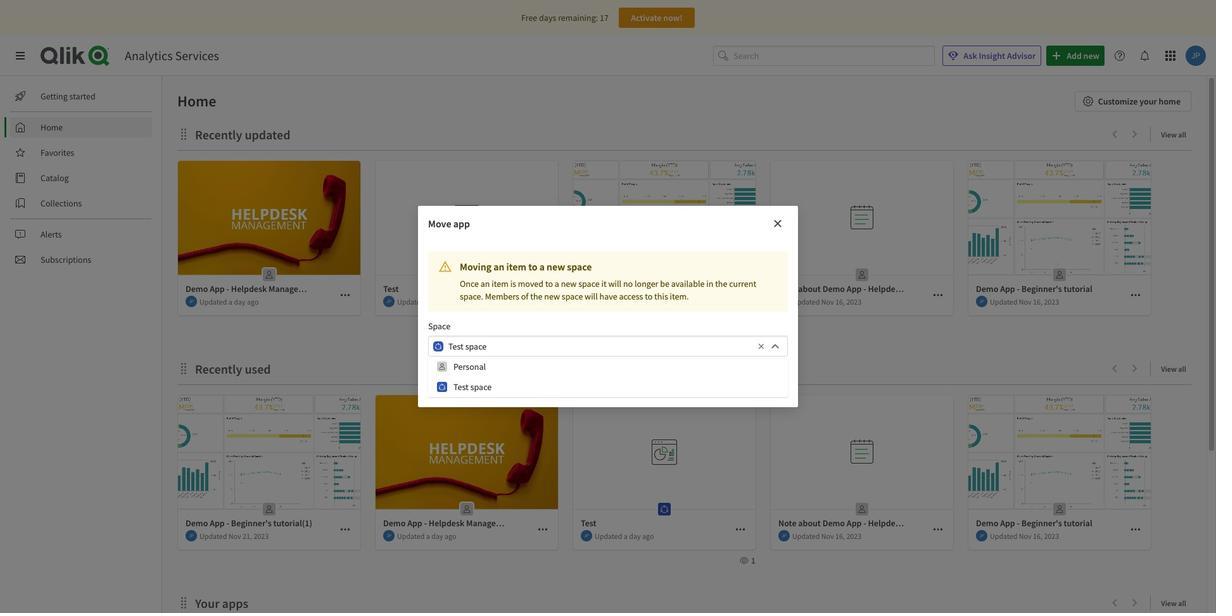 Task type: vqa. For each thing, say whether or not it's contained in the screenshot.
Case Timetable
no



Task type: describe. For each thing, give the bounding box(es) containing it.
used
[[245, 361, 271, 377]]

0 vertical spatial the
[[715, 278, 728, 290]]

your apps
[[195, 596, 248, 611]]

searchbar element
[[714, 45, 935, 66]]

app
[[453, 217, 470, 230]]

it
[[602, 278, 607, 290]]

view all link for recently updated
[[1162, 126, 1192, 142]]

unique viewers in the last 28 days: 1 image
[[740, 556, 749, 565]]

1 vertical spatial helpdesk
[[429, 518, 465, 529]]

1 vertical spatial demo app - beginner's tutorial(1)
[[186, 518, 312, 529]]

0 vertical spatial item
[[507, 260, 526, 273]]

all for updated
[[1179, 130, 1187, 139]]

collections
[[41, 198, 82, 209]]

started
[[69, 91, 96, 102]]

apps
[[222, 596, 248, 611]]

recently used
[[195, 361, 271, 377]]

members
[[485, 291, 519, 303]]

test space option
[[428, 377, 788, 398]]

be
[[660, 278, 670, 290]]

view all link for your apps
[[1162, 595, 1192, 611]]

getting
[[41, 91, 68, 102]]

activate
[[631, 12, 662, 23]]

days
[[539, 12, 557, 23]]

personal
[[454, 361, 486, 373]]

test for the test space element to the top
[[383, 283, 399, 295]]

favorites link
[[10, 143, 152, 163]]

demo app - beginner's tutorial for used
[[976, 518, 1093, 529]]

space.
[[460, 291, 483, 303]]

moved
[[518, 278, 544, 290]]

analytics
[[125, 48, 173, 63]]

2 vertical spatial new
[[544, 291, 560, 303]]

all for apps
[[1179, 599, 1187, 608]]

move collection image
[[177, 128, 190, 140]]

now!
[[664, 12, 683, 23]]

1 horizontal spatial demo app - helpdesk management
[[383, 518, 516, 529]]

navigation pane element
[[0, 81, 162, 275]]

once
[[460, 278, 479, 290]]

services
[[175, 48, 219, 63]]

activate now! link
[[619, 8, 695, 28]]

view all link for recently used
[[1162, 361, 1192, 376]]

current
[[729, 278, 757, 290]]

recently for recently updated
[[195, 127, 242, 143]]

getting started link
[[10, 86, 152, 106]]

remaining:
[[558, 12, 598, 23]]

free
[[521, 12, 537, 23]]

analytics services element
[[125, 48, 219, 63]]

subscriptions link
[[10, 250, 152, 270]]

1 horizontal spatial test space element
[[655, 499, 675, 520]]

alerts
[[41, 229, 62, 240]]

moving an item to a new space once an item is moved to a new space it will no longer be available in the current space. members of the new space will have access to this item.
[[460, 260, 757, 303]]

1 vertical spatial item
[[492, 278, 509, 290]]

ask insight advisor
[[964, 50, 1036, 61]]

recently used link
[[195, 361, 276, 377]]

to right navigate
[[479, 382, 487, 393]]

demo app - beginner's tutorial for updated
[[976, 283, 1093, 295]]

this
[[655, 291, 668, 303]]

0 vertical spatial test space element
[[457, 265, 477, 285]]

advisor
[[1007, 50, 1036, 61]]

tutorial for updated
[[1064, 283, 1093, 295]]

1 horizontal spatial tutorial(1)
[[669, 283, 708, 295]]

0 horizontal spatial updated nov 21, 2023
[[200, 531, 269, 541]]

catalog link
[[10, 168, 152, 188]]

1 vertical spatial will
[[585, 291, 598, 303]]

item.
[[670, 291, 689, 303]]

space
[[428, 321, 451, 332]]

1 horizontal spatial demo app - beginner's tutorial(1)
[[581, 283, 708, 295]]

recently updated
[[195, 127, 290, 143]]

your apps link
[[195, 596, 253, 611]]

all for used
[[1179, 364, 1187, 374]]

ask
[[964, 50, 977, 61]]

home link
[[10, 117, 152, 137]]

0 vertical spatial demo app - helpdesk management
[[186, 283, 319, 295]]

customize
[[1099, 96, 1138, 107]]

test for right the test space element
[[581, 518, 597, 529]]

your
[[1140, 96, 1157, 107]]

activate now!
[[631, 12, 683, 23]]

favorites
[[41, 147, 74, 158]]

home
[[1159, 96, 1181, 107]]

james peterson image for recently used
[[779, 530, 790, 542]]

1 horizontal spatial management
[[466, 518, 516, 529]]

insight
[[979, 50, 1006, 61]]

alerts link
[[10, 224, 152, 245]]

1 vertical spatial an
[[481, 278, 490, 290]]

updated
[[245, 127, 290, 143]]



Task type: locate. For each thing, give the bounding box(es) containing it.
home
[[177, 91, 216, 111], [41, 122, 63, 133]]

0 vertical spatial 21,
[[638, 297, 648, 306]]

to up moved
[[529, 260, 538, 273]]

updated nov 21, 2023
[[595, 297, 664, 306], [200, 531, 269, 541]]

view all
[[1162, 130, 1187, 139], [1162, 364, 1187, 374], [1162, 599, 1187, 608]]

0 vertical spatial tutorial
[[1064, 283, 1093, 295]]

list box inside move app dialog
[[428, 357, 788, 398]]

test space
[[454, 382, 492, 393]]

1 view from the top
[[1162, 130, 1177, 139]]

updated
[[200, 297, 227, 306], [397, 297, 425, 306], [595, 297, 622, 306], [793, 297, 820, 306], [990, 297, 1018, 306], [200, 531, 227, 541], [397, 531, 425, 541], [595, 531, 622, 541], [793, 531, 820, 541], [990, 531, 1018, 541]]

16,
[[836, 297, 845, 306], [1033, 297, 1043, 306], [836, 531, 845, 541], [1033, 531, 1043, 541]]

ago
[[247, 297, 259, 306], [445, 297, 456, 306], [445, 531, 456, 541], [642, 531, 654, 541]]

2 all from the top
[[1179, 364, 1187, 374]]

an
[[494, 260, 505, 273], [481, 278, 490, 290]]

in
[[707, 278, 714, 290]]

2 view from the top
[[1162, 364, 1177, 374]]

subscriptions
[[41, 254, 91, 265]]

1 vertical spatial management
[[466, 518, 516, 529]]

1
[[751, 555, 756, 566]]

collections link
[[10, 193, 152, 214]]

1 vertical spatial recently
[[195, 361, 242, 377]]

view for recently used
[[1162, 364, 1177, 374]]

1 vertical spatial tutorial
[[1064, 518, 1093, 529]]

home up favorites at the left top
[[41, 122, 63, 133]]

unique viewers in the last 28 days: 1 element
[[737, 555, 756, 566]]

move collection image left recently used
[[177, 362, 190, 375]]

beginner's
[[627, 283, 667, 295], [1022, 283, 1062, 295], [231, 518, 272, 529], [1022, 518, 1062, 529]]

1 horizontal spatial helpdesk
[[429, 518, 465, 529]]

0 horizontal spatial test
[[383, 283, 399, 295]]

all
[[1179, 130, 1187, 139], [1179, 364, 1187, 374], [1179, 599, 1187, 608]]

1 vertical spatial the
[[530, 291, 543, 303]]

2 vertical spatial view
[[1162, 599, 1177, 608]]

catalog
[[41, 172, 69, 184]]

home main content
[[157, 76, 1217, 613]]

0 vertical spatial view
[[1162, 130, 1177, 139]]

new
[[547, 260, 565, 273], [561, 278, 577, 290], [544, 291, 560, 303]]

0 horizontal spatial the
[[530, 291, 543, 303]]

0 vertical spatial home
[[177, 91, 216, 111]]

james peterson element
[[186, 296, 197, 307], [383, 296, 395, 307], [581, 296, 592, 307], [779, 296, 790, 307], [976, 296, 988, 307], [186, 530, 197, 542], [383, 530, 395, 542], [581, 530, 592, 542], [779, 530, 790, 542], [976, 530, 988, 542]]

1 horizontal spatial home
[[177, 91, 216, 111]]

2 updated nov 16, 2023 link from the top
[[771, 395, 954, 551]]

0 vertical spatial recently
[[195, 127, 242, 143]]

home inside 'link'
[[41, 122, 63, 133]]

navigate
[[445, 382, 477, 393]]

available
[[671, 278, 705, 290]]

demo app - beginner's tutorial(1)
[[581, 283, 708, 295], [186, 518, 312, 529]]

updated nov 16, 2023
[[793, 297, 862, 306], [990, 297, 1060, 306], [793, 531, 862, 541], [990, 531, 1060, 541]]

2 vertical spatial view all link
[[1162, 595, 1192, 611]]

demo app - helpdesk management
[[186, 283, 319, 295], [383, 518, 516, 529]]

space inside 'test space' option
[[471, 382, 492, 393]]

james peterson image for recently updated
[[779, 296, 790, 307]]

move app
[[428, 217, 470, 230]]

1 all from the top
[[1179, 130, 1187, 139]]

0 vertical spatial test
[[383, 283, 399, 295]]

1 vertical spatial updated nov 16, 2023 link
[[771, 395, 954, 551]]

1 vertical spatial test
[[454, 382, 469, 393]]

demo
[[186, 283, 208, 295], [581, 283, 603, 295], [976, 283, 999, 295], [186, 518, 208, 529], [383, 518, 406, 529], [976, 518, 999, 529]]

0 vertical spatial all
[[1179, 130, 1187, 139]]

list box containing personal
[[428, 357, 788, 398]]

of
[[521, 291, 529, 303]]

0 vertical spatial move collection image
[[177, 362, 190, 375]]

an right moving
[[494, 260, 505, 273]]

1 vertical spatial view
[[1162, 364, 1177, 374]]

longer
[[635, 278, 659, 290]]

an right once
[[481, 278, 490, 290]]

0 vertical spatial demo app - beginner's tutorial
[[976, 283, 1093, 295]]

1 vertical spatial demo app - helpdesk management
[[383, 518, 516, 529]]

move collection image left "your"
[[177, 597, 190, 609]]

free days remaining: 17
[[521, 12, 609, 23]]

Search text field
[[734, 45, 935, 66]]

access
[[619, 291, 643, 303]]

recently right move collection image
[[195, 127, 242, 143]]

1 vertical spatial home
[[41, 122, 63, 133]]

view all for apps
[[1162, 599, 1187, 608]]

customize your home button
[[1075, 91, 1192, 112]]

2 view all link from the top
[[1162, 361, 1192, 376]]

test inside option
[[454, 382, 469, 393]]

recently updated link
[[195, 127, 296, 143]]

1 vertical spatial move collection image
[[177, 597, 190, 609]]

updated nov 16, 2023 link for recently updated
[[771, 161, 954, 316]]

0 vertical spatial updated nov 21, 2023
[[595, 297, 664, 306]]

2 demo app - beginner's tutorial from the top
[[976, 518, 1093, 529]]

home up move collection image
[[177, 91, 216, 111]]

1 horizontal spatial 21,
[[638, 297, 648, 306]]

test
[[383, 283, 399, 295], [454, 382, 469, 393], [581, 518, 597, 529]]

ask insight advisor button
[[943, 46, 1042, 66]]

updated a day ago
[[200, 297, 259, 306], [397, 297, 456, 306], [397, 531, 456, 541], [595, 531, 654, 541]]

1 demo app - beginner's tutorial from the top
[[976, 283, 1093, 295]]

0 horizontal spatial test space element
[[457, 265, 477, 285]]

item up members
[[492, 278, 509, 290]]

recently
[[195, 127, 242, 143], [195, 361, 242, 377]]

tutorial for used
[[1064, 518, 1093, 529]]

1 updated nov 16, 2023 link from the top
[[771, 161, 954, 316]]

1 horizontal spatial updated nov 21, 2023
[[595, 297, 664, 306]]

0 vertical spatial demo app - beginner's tutorial(1)
[[581, 283, 708, 295]]

0 horizontal spatial demo app - helpdesk management
[[186, 283, 319, 295]]

0 horizontal spatial tutorial(1)
[[273, 518, 312, 529]]

1 vertical spatial all
[[1179, 364, 1187, 374]]

1 vertical spatial updated nov 21, 2023
[[200, 531, 269, 541]]

demo app - beginner's tutorial
[[976, 283, 1093, 295], [976, 518, 1093, 529]]

3 view from the top
[[1162, 599, 1177, 608]]

navigate to space
[[445, 382, 510, 393]]

21,
[[638, 297, 648, 306], [243, 531, 252, 541]]

move
[[428, 217, 451, 230]]

the right of on the left of page
[[530, 291, 543, 303]]

to
[[529, 260, 538, 273], [545, 278, 553, 290], [645, 291, 653, 303], [479, 382, 487, 393]]

moving
[[460, 260, 492, 273]]

1 vertical spatial view all link
[[1162, 361, 1192, 376]]

item
[[507, 260, 526, 273], [492, 278, 509, 290]]

2 horizontal spatial test
[[581, 518, 597, 529]]

will
[[609, 278, 622, 290], [585, 291, 598, 303]]

2 vertical spatial view all
[[1162, 599, 1187, 608]]

app
[[210, 283, 225, 295], [605, 283, 620, 295], [1001, 283, 1016, 295], [210, 518, 225, 529], [407, 518, 422, 529], [1001, 518, 1016, 529]]

move collection image
[[177, 362, 190, 375], [177, 597, 190, 609]]

is
[[510, 278, 516, 290]]

1 horizontal spatial will
[[609, 278, 622, 290]]

to right moved
[[545, 278, 553, 290]]

3 all from the top
[[1179, 599, 1187, 608]]

-
[[227, 283, 229, 295], [622, 283, 625, 295], [1017, 283, 1020, 295], [227, 518, 229, 529], [424, 518, 427, 529], [1017, 518, 1020, 529]]

item up is at the top
[[507, 260, 526, 273]]

view all for updated
[[1162, 130, 1187, 139]]

the
[[715, 278, 728, 290], [530, 291, 543, 303]]

1 vertical spatial test space element
[[655, 499, 675, 520]]

1 vertical spatial view all
[[1162, 364, 1187, 374]]

2 tutorial from the top
[[1064, 518, 1093, 529]]

3 view all link from the top
[[1162, 595, 1192, 611]]

nov
[[624, 297, 637, 306], [822, 297, 834, 306], [1019, 297, 1032, 306], [229, 531, 241, 541], [822, 531, 834, 541], [1019, 531, 1032, 541]]

1 view all link from the top
[[1162, 126, 1192, 142]]

move app dialog
[[418, 206, 798, 407]]

1 tutorial from the top
[[1064, 283, 1093, 295]]

0 vertical spatial view all
[[1162, 130, 1187, 139]]

your
[[195, 596, 220, 611]]

2 vertical spatial test
[[581, 518, 597, 529]]

qlik sense app image
[[178, 161, 361, 275], [573, 161, 756, 275], [969, 161, 1151, 275], [178, 395, 361, 509], [376, 395, 558, 509], [969, 395, 1151, 509]]

management
[[269, 283, 319, 295], [466, 518, 516, 529]]

have
[[600, 291, 618, 303]]

move collection image for recently
[[177, 362, 190, 375]]

updated nov 16, 2023 link for recently used
[[771, 395, 954, 551]]

0 vertical spatial management
[[269, 283, 319, 295]]

0 vertical spatial new
[[547, 260, 565, 273]]

0 vertical spatial helpdesk
[[231, 283, 267, 295]]

2 vertical spatial all
[[1179, 599, 1187, 608]]

move collection image for your
[[177, 597, 190, 609]]

17
[[600, 12, 609, 23]]

view for recently updated
[[1162, 130, 1177, 139]]

view for your apps
[[1162, 599, 1177, 608]]

1 vertical spatial 21,
[[243, 531, 252, 541]]

1 vertical spatial demo app - beginner's tutorial
[[976, 518, 1093, 529]]

1 horizontal spatial the
[[715, 278, 728, 290]]

0 horizontal spatial demo app - beginner's tutorial(1)
[[186, 518, 312, 529]]

customize your home
[[1099, 96, 1181, 107]]

0 horizontal spatial helpdesk
[[231, 283, 267, 295]]

0 horizontal spatial an
[[481, 278, 490, 290]]

day
[[234, 297, 246, 306], [432, 297, 443, 306], [432, 531, 443, 541], [629, 531, 641, 541]]

james peterson image
[[186, 296, 197, 307], [383, 296, 395, 307], [976, 296, 988, 307], [186, 530, 197, 542], [383, 530, 395, 542], [581, 530, 592, 542], [976, 530, 988, 542]]

1 vertical spatial new
[[561, 278, 577, 290]]

james peterson image
[[581, 296, 592, 307], [779, 296, 790, 307], [779, 530, 790, 542]]

will right it
[[609, 278, 622, 290]]

0 horizontal spatial management
[[269, 283, 319, 295]]

0 vertical spatial updated nov 16, 2023 link
[[771, 161, 954, 316]]

analytics services
[[125, 48, 219, 63]]

getting started
[[41, 91, 96, 102]]

view all link
[[1162, 126, 1192, 142], [1162, 361, 1192, 376], [1162, 595, 1192, 611]]

0 horizontal spatial 21,
[[243, 531, 252, 541]]

0 vertical spatial view all link
[[1162, 126, 1192, 142]]

2 view all from the top
[[1162, 364, 1187, 374]]

list box
[[428, 357, 788, 398]]

recently left used
[[195, 361, 242, 377]]

1 vertical spatial tutorial(1)
[[273, 518, 312, 529]]

view all for used
[[1162, 364, 1187, 374]]

test space element
[[457, 265, 477, 285], [655, 499, 675, 520]]

personal element
[[259, 265, 279, 285], [655, 265, 675, 285], [852, 265, 872, 285], [1050, 265, 1070, 285], [259, 499, 279, 520], [457, 499, 477, 520], [852, 499, 872, 520], [1050, 499, 1070, 520]]

1 horizontal spatial test
[[454, 382, 469, 393]]

Space text field
[[449, 336, 755, 357]]

personal option
[[428, 357, 788, 377]]

updated nov 16, 2023 link
[[771, 161, 954, 316], [771, 395, 954, 551]]

tutorial
[[1064, 283, 1093, 295], [1064, 518, 1093, 529]]

3 view all from the top
[[1162, 599, 1187, 608]]

0 vertical spatial an
[[494, 260, 505, 273]]

0 horizontal spatial will
[[585, 291, 598, 303]]

will left "have"
[[585, 291, 598, 303]]

0 vertical spatial tutorial(1)
[[669, 283, 708, 295]]

no
[[623, 278, 633, 290]]

the right "in"
[[715, 278, 728, 290]]

home inside main content
[[177, 91, 216, 111]]

0 vertical spatial will
[[609, 278, 622, 290]]

close sidebar menu image
[[15, 51, 25, 61]]

1 view all from the top
[[1162, 130, 1187, 139]]

view
[[1162, 130, 1177, 139], [1162, 364, 1177, 374], [1162, 599, 1177, 608]]

moving an item to a new space alert
[[428, 251, 788, 312]]

recently for recently used
[[195, 361, 242, 377]]

to left this
[[645, 291, 653, 303]]

tutorial(1)
[[669, 283, 708, 295], [273, 518, 312, 529]]

0 horizontal spatial home
[[41, 122, 63, 133]]

1 horizontal spatial an
[[494, 260, 505, 273]]



